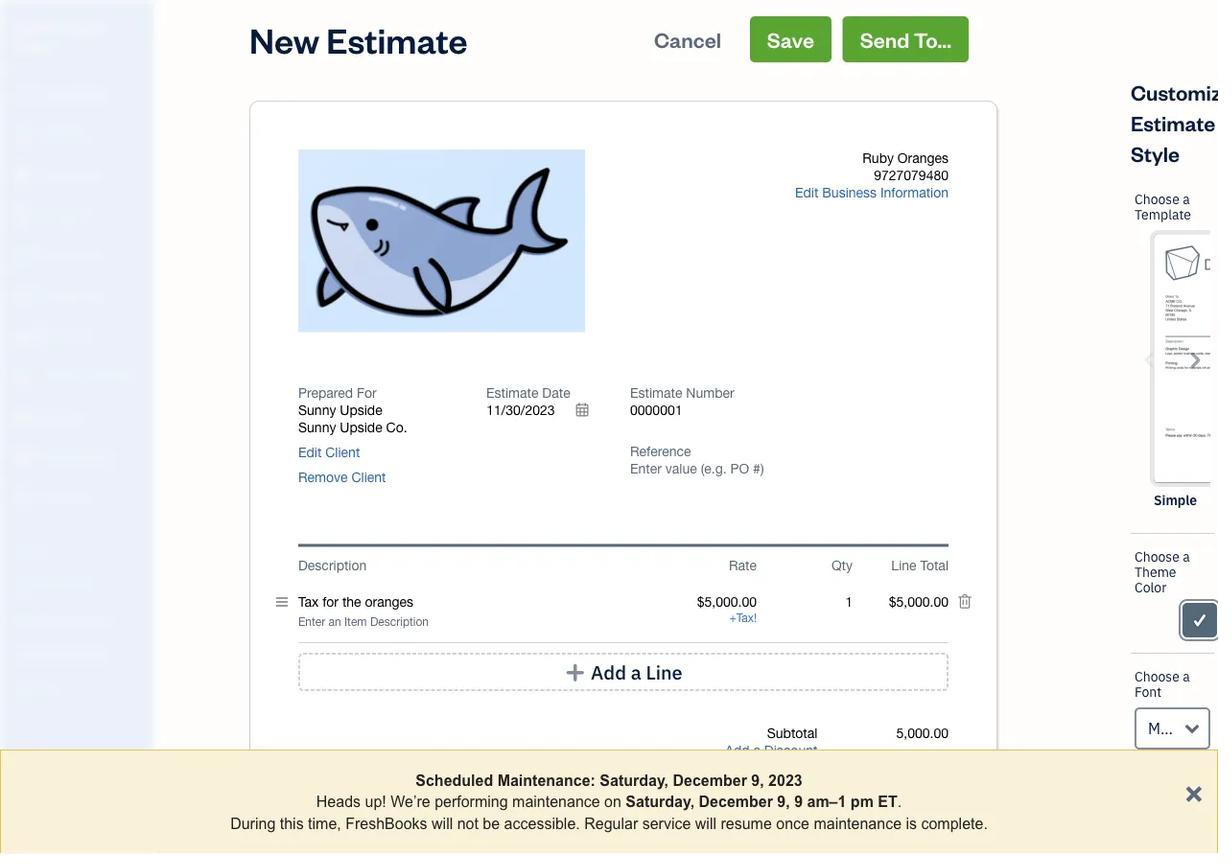 Task type: locate. For each thing, give the bounding box(es) containing it.
total up line total (usd) text box
[[920, 558, 949, 573]]

invoice image
[[12, 206, 35, 225]]

2 choose from the top
[[1135, 548, 1180, 566]]

ruby up "owner"
[[15, 18, 49, 36]]

1 vertical spatial maintenance
[[814, 815, 902, 832]]

simple
[[1154, 492, 1197, 509]]

sunny
[[298, 402, 336, 418], [298, 419, 336, 435]]

0 vertical spatial add
[[591, 660, 626, 685]]

add right plus image
[[591, 660, 626, 685]]

add a line button
[[298, 654, 949, 692]]

choose inside choose a theme color
[[1135, 548, 1180, 566]]

edit business information button
[[795, 184, 949, 201]]

estimate for estimate number
[[630, 385, 683, 401]]

9, left 9
[[777, 794, 790, 811]]

total left (
[[751, 802, 779, 818]]

chart image
[[12, 448, 35, 467]]

.
[[898, 794, 902, 811]]

1 vertical spatial saturday,
[[626, 794, 695, 811]]

0 vertical spatial upside
[[340, 402, 382, 418]]

a inside choose a font
[[1183, 668, 1190, 686]]

add left the discount
[[725, 743, 750, 759]]

maintenance down maintenance:
[[512, 794, 600, 811]]

Enter an Item Name text field
[[298, 594, 661, 611]]

(15%)
[[782, 764, 818, 780]]

0 horizontal spatial 9,
[[751, 772, 764, 790]]

a inside choose a theme color
[[1183, 548, 1190, 566]]

0 horizontal spatial will
[[432, 815, 453, 832]]

line inside button
[[646, 660, 683, 685]]

cancel
[[654, 25, 721, 53]]

customiz down the modern
[[1159, 787, 1218, 855]]

color
[[1135, 579, 1167, 597]]

tax!
[[736, 612, 757, 625], [755, 764, 779, 780]]

client up remove client button
[[325, 444, 360, 460]]

modern
[[1148, 719, 1201, 739]]

choose a font element
[[1131, 654, 1214, 766]]

a for font
[[1183, 668, 1190, 686]]

3 choose from the top
[[1135, 668, 1180, 686]]

choose inside choose a font
[[1135, 668, 1180, 686]]

line total
[[892, 558, 949, 573]]

1 vertical spatial ruby
[[863, 150, 894, 166]]

1 horizontal spatial add
[[725, 743, 750, 759]]

saturday, up on
[[600, 772, 669, 790]]

choose a template element
[[1131, 177, 1214, 534]]

line up line total (usd) text box
[[892, 558, 917, 573]]

0 vertical spatial customiz
[[1131, 78, 1218, 167]]

custom image
[[1191, 609, 1209, 632]]

subtotal
[[767, 726, 818, 742]]

sunny up edit client button
[[298, 419, 336, 435]]

date
[[542, 385, 570, 401]]

ruby inside the ruby oranges owner
[[15, 18, 49, 36]]

ruby up "edit business information" button on the top right
[[863, 150, 894, 166]]

oranges up "owner"
[[51, 18, 105, 36]]

will
[[432, 815, 453, 832], [695, 815, 717, 832]]

0 vertical spatial oranges
[[51, 18, 105, 36]]

0 horizontal spatial line
[[646, 660, 683, 685]]

1 vertical spatial sunny
[[298, 419, 336, 435]]

delete line item image
[[957, 594, 973, 611]]

saturday, up service
[[626, 794, 695, 811]]

a inside choose a template
[[1183, 190, 1190, 208]]

and
[[46, 612, 67, 627]]

1 horizontal spatial ruby
[[863, 150, 894, 166]]

client right remove
[[352, 469, 386, 485]]

1 horizontal spatial edit
[[795, 185, 819, 200]]

save
[[767, 25, 814, 53]]

tax! down "add a discount" button
[[755, 764, 779, 780]]

send
[[860, 25, 910, 53]]

Font field
[[1135, 708, 1211, 750]]

sunny down prepared
[[298, 402, 336, 418]]

a
[[1183, 190, 1190, 208], [1183, 548, 1190, 566], [631, 660, 641, 685], [1183, 668, 1190, 686], [753, 743, 761, 759]]

line right plus image
[[646, 660, 683, 685]]

2 sunny from the top
[[298, 419, 336, 435]]

description
[[298, 558, 367, 573]]

choose a template
[[1135, 190, 1191, 224]]

remove client button
[[298, 469, 386, 486]]

1 horizontal spatial will
[[695, 815, 717, 832]]

oranges inside the ruby oranges owner
[[51, 18, 105, 36]]

1 vertical spatial tax!
[[755, 764, 779, 780]]

0 horizontal spatial ruby
[[15, 18, 49, 36]]

1 vertical spatial 9,
[[777, 794, 790, 811]]

0 vertical spatial total
[[920, 558, 949, 573]]

payment image
[[12, 247, 35, 266]]

oranges
[[51, 18, 105, 36], [898, 150, 949, 166]]

tax! down item rate (usd) "text field"
[[736, 612, 757, 625]]

1 choose from the top
[[1135, 190, 1180, 208]]

0 vertical spatial edit
[[795, 185, 819, 200]]

1 vertical spatial total
[[751, 802, 779, 818]]

maintenance:
[[498, 772, 596, 790]]

plus image
[[564, 663, 586, 682]]

0 vertical spatial maintenance
[[512, 794, 600, 811]]

oranges inside ruby oranges 9727079480 edit business information
[[898, 150, 949, 166]]

team members link
[[5, 568, 148, 601]]

will right service
[[695, 815, 717, 832]]

project image
[[12, 327, 35, 346]]

2023
[[769, 772, 803, 790]]

add a line
[[591, 660, 683, 685]]

send to... button
[[843, 16, 969, 62]]

1 vertical spatial add
[[725, 743, 750, 759]]

choose
[[1135, 190, 1180, 208], [1135, 548, 1180, 566], [1135, 668, 1180, 686]]

0 vertical spatial ruby
[[15, 18, 49, 36]]

9, left 2023
[[751, 772, 764, 790]]

line
[[892, 558, 917, 573], [646, 660, 683, 685]]

not
[[457, 815, 479, 832]]

previous image
[[1140, 349, 1162, 371]]

cancel button
[[637, 16, 739, 62]]

estimate
[[326, 16, 468, 62], [486, 385, 539, 401], [630, 385, 683, 401], [695, 802, 747, 818]]

0 vertical spatial 9,
[[751, 772, 764, 790]]

ruby
[[15, 18, 49, 36], [863, 150, 894, 166]]

1 vertical spatial line
[[646, 660, 683, 685]]

template
[[1135, 206, 1191, 224]]

maintenance down pm
[[814, 815, 902, 832]]

1 horizontal spatial total
[[920, 558, 949, 573]]

december up estimate total ( usd )
[[673, 772, 747, 790]]

edit client button
[[298, 444, 360, 461]]

1 vertical spatial choose
[[1135, 548, 1180, 566]]

0 vertical spatial choose
[[1135, 190, 1180, 208]]

a inside button
[[631, 660, 641, 685]]

9,
[[751, 772, 764, 790], [777, 794, 790, 811]]

0 horizontal spatial total
[[751, 802, 779, 818]]

Item Rate (USD) text field
[[696, 594, 757, 610]]

1 vertical spatial client
[[352, 469, 386, 485]]

0 horizontal spatial oranges
[[51, 18, 105, 36]]

1 horizontal spatial line
[[892, 558, 917, 573]]

customiz
[[1131, 78, 1218, 167], [1159, 787, 1218, 855]]

edit up remove
[[298, 444, 322, 460]]

edit inside prepared for sunny upside sunny upside co. edit client remove client
[[298, 444, 322, 460]]

1 horizontal spatial oranges
[[898, 150, 949, 166]]

2 vertical spatial choose
[[1135, 668, 1180, 686]]

1 vertical spatial upside
[[340, 419, 382, 435]]

total for estimate
[[751, 802, 779, 818]]

0 vertical spatial sunny
[[298, 402, 336, 418]]

will left not
[[432, 815, 453, 832]]

1 vertical spatial edit
[[298, 444, 322, 460]]

choose inside choose a template
[[1135, 190, 1180, 208]]

1 horizontal spatial 9,
[[777, 794, 790, 811]]

total
[[920, 558, 949, 573], [751, 802, 779, 818]]

once
[[776, 815, 810, 832]]

ruby inside ruby oranges 9727079480 edit business information
[[863, 150, 894, 166]]

regular
[[584, 815, 638, 832]]

1 vertical spatial customiz
[[1159, 787, 1218, 855]]

expense image
[[12, 287, 35, 306]]

edit inside ruby oranges 9727079480 edit business information
[[795, 185, 819, 200]]

a for line
[[631, 660, 641, 685]]

december
[[673, 772, 747, 790], [699, 794, 773, 811]]

december up "resume"
[[699, 794, 773, 811]]

0 horizontal spatial maintenance
[[512, 794, 600, 811]]

1 sunny from the top
[[298, 402, 336, 418]]

edit left business
[[795, 185, 819, 200]]

choose a theme color element
[[1130, 534, 1218, 654]]

oranges up the 9727079480 in the right top of the page
[[898, 150, 949, 166]]

oranges for ruby oranges 9727079480 edit business information
[[898, 150, 949, 166]]

0 horizontal spatial add
[[591, 660, 626, 685]]

1 upside from the top
[[340, 402, 382, 418]]

add inside 'add a line' button
[[591, 660, 626, 685]]

upside
[[340, 402, 382, 418], [340, 419, 382, 435]]

1 horizontal spatial maintenance
[[814, 815, 902, 832]]

number
[[686, 385, 735, 401]]

0 vertical spatial saturday,
[[600, 772, 669, 790]]

delete image
[[397, 234, 489, 254]]

remove
[[298, 469, 348, 485]]

items and services
[[14, 612, 116, 627]]

0 horizontal spatial edit
[[298, 444, 322, 460]]

up!
[[365, 794, 386, 811]]

total for line
[[920, 558, 949, 573]]

service
[[642, 815, 691, 832]]

maintenance
[[512, 794, 600, 811], [814, 815, 902, 832]]

edit
[[795, 185, 819, 200], [298, 444, 322, 460]]

1 vertical spatial oranges
[[898, 150, 949, 166]]

customiz up choose a template on the right top of the page
[[1131, 78, 1218, 167]]

)
[[814, 802, 818, 818]]



Task type: describe. For each thing, give the bounding box(es) containing it.
performing
[[435, 794, 508, 811]]

prepared
[[298, 385, 353, 401]]

$5,750.00
[[889, 802, 949, 818]]

is
[[906, 815, 917, 832]]

discount
[[764, 743, 818, 759]]

0 vertical spatial tax!
[[736, 612, 757, 625]]

save button
[[750, 16, 832, 62]]

qty
[[832, 558, 853, 573]]

1 will from the left
[[432, 815, 453, 832]]

next image
[[1184, 349, 1206, 371]]

main element
[[0, 0, 201, 855]]

bars image
[[276, 594, 288, 611]]

ruby oranges 9727079480 edit business information
[[795, 150, 949, 200]]

9727079480
[[874, 167, 949, 183]]

choose for theme
[[1135, 548, 1180, 566]]

2 upside from the top
[[340, 419, 382, 435]]

new estimate
[[249, 16, 468, 62]]

estimate total ( usd )
[[695, 802, 818, 818]]

choose a font
[[1135, 668, 1190, 701]]

apps link
[[5, 532, 148, 566]]

report image
[[12, 488, 35, 507]]

business
[[822, 185, 877, 200]]

×
[[1185, 774, 1203, 810]]

Estimate date in MM/DD/YYYY format text field
[[486, 402, 601, 418]]

9
[[794, 794, 803, 811]]

bank connections
[[14, 647, 113, 663]]

Line Total (USD) text field
[[888, 594, 949, 610]]

rate
[[729, 558, 757, 573]]

pm
[[851, 794, 874, 811]]

for
[[357, 385, 377, 401]]

a for template
[[1183, 190, 1190, 208]]

+ tax!
[[730, 612, 757, 625]]

2 will from the left
[[695, 815, 717, 832]]

oranges for ruby oranges owner
[[51, 18, 105, 36]]

1 vertical spatial december
[[699, 794, 773, 811]]

(
[[783, 802, 786, 818]]

estimate date
[[486, 385, 570, 401]]

prepared for sunny upside sunny upside co. edit client remove client
[[298, 385, 407, 485]]

add inside the subtotal add a discount tax! (15%)
[[725, 743, 750, 759]]

this
[[280, 815, 304, 832]]

estimate for estimate date
[[486, 385, 539, 401]]

reference
[[630, 443, 691, 459]]

team members
[[14, 576, 98, 592]]

subtotal add a discount tax! (15%)
[[725, 726, 818, 780]]

be
[[483, 815, 500, 832]]

owner
[[15, 38, 54, 54]]

co.
[[386, 419, 407, 435]]

theme
[[1135, 564, 1177, 581]]

× dialog
[[0, 750, 1218, 855]]

5,000.00
[[896, 726, 949, 742]]

money image
[[12, 408, 35, 427]]

ruby for ruby oranges 9727079480 edit business information
[[863, 150, 894, 166]]

heads
[[316, 794, 361, 811]]

estimate image
[[12, 166, 35, 185]]

estimate number
[[630, 385, 735, 401]]

add a discount button
[[725, 743, 818, 760]]

bank connections link
[[5, 639, 148, 672]]

we're
[[391, 794, 430, 811]]

during
[[230, 815, 276, 832]]

Enter an Item Description text field
[[298, 615, 661, 630]]

accessible.
[[504, 815, 580, 832]]

0 vertical spatial december
[[673, 772, 747, 790]]

bank
[[14, 647, 42, 663]]

a for theme
[[1183, 548, 1190, 566]]

estimate for estimate total ( usd )
[[695, 802, 747, 818]]

scheduled
[[416, 772, 493, 790]]

et
[[878, 794, 898, 811]]

Reference Number text field
[[630, 461, 766, 477]]

resume
[[721, 815, 772, 832]]

information
[[881, 185, 949, 200]]

0 vertical spatial client
[[325, 444, 360, 460]]

connections
[[44, 647, 113, 663]]

freshbooks
[[346, 815, 427, 832]]

on
[[604, 794, 622, 811]]

× button
[[1185, 774, 1203, 810]]

delete
[[397, 234, 443, 254]]

team
[[14, 576, 45, 592]]

a inside the subtotal add a discount tax! (15%)
[[753, 743, 761, 759]]

0 vertical spatial line
[[892, 558, 917, 573]]

choose for template
[[1135, 190, 1180, 208]]

usd
[[786, 802, 814, 818]]

choose for font
[[1135, 668, 1180, 686]]

new
[[249, 16, 320, 62]]

ruby for ruby oranges owner
[[15, 18, 49, 36]]

tax! inside the subtotal add a discount tax! (15%)
[[755, 764, 779, 780]]

am–1
[[807, 794, 847, 811]]

to...
[[914, 25, 952, 53]]

ruby oranges owner
[[15, 18, 105, 54]]

Enter an Estimate # text field
[[630, 402, 683, 418]]

items and services link
[[5, 603, 148, 637]]

scheduled maintenance: saturday, december 9, 2023 heads up! we're performing maintenance on saturday, december 9, 9 am–1 pm et . during this time, freshbooks will not be accessible. regular service will resume once maintenance is complete.
[[230, 772, 988, 832]]

timer image
[[12, 367, 35, 387]]

image
[[447, 234, 489, 254]]

complete.
[[921, 815, 988, 832]]

time,
[[308, 815, 341, 832]]

font
[[1135, 684, 1162, 701]]

services
[[69, 612, 116, 627]]

send to...
[[860, 25, 952, 53]]

members
[[47, 576, 98, 592]]

client image
[[12, 126, 35, 145]]

choose a theme color
[[1135, 548, 1190, 597]]

dashboard image
[[12, 85, 35, 105]]

settings link
[[5, 674, 148, 708]]

apps
[[14, 541, 43, 556]]

items
[[14, 612, 44, 627]]

Item Quantity text field
[[825, 594, 853, 610]]



Task type: vqa. For each thing, say whether or not it's contained in the screenshot.
the topmost or
no



